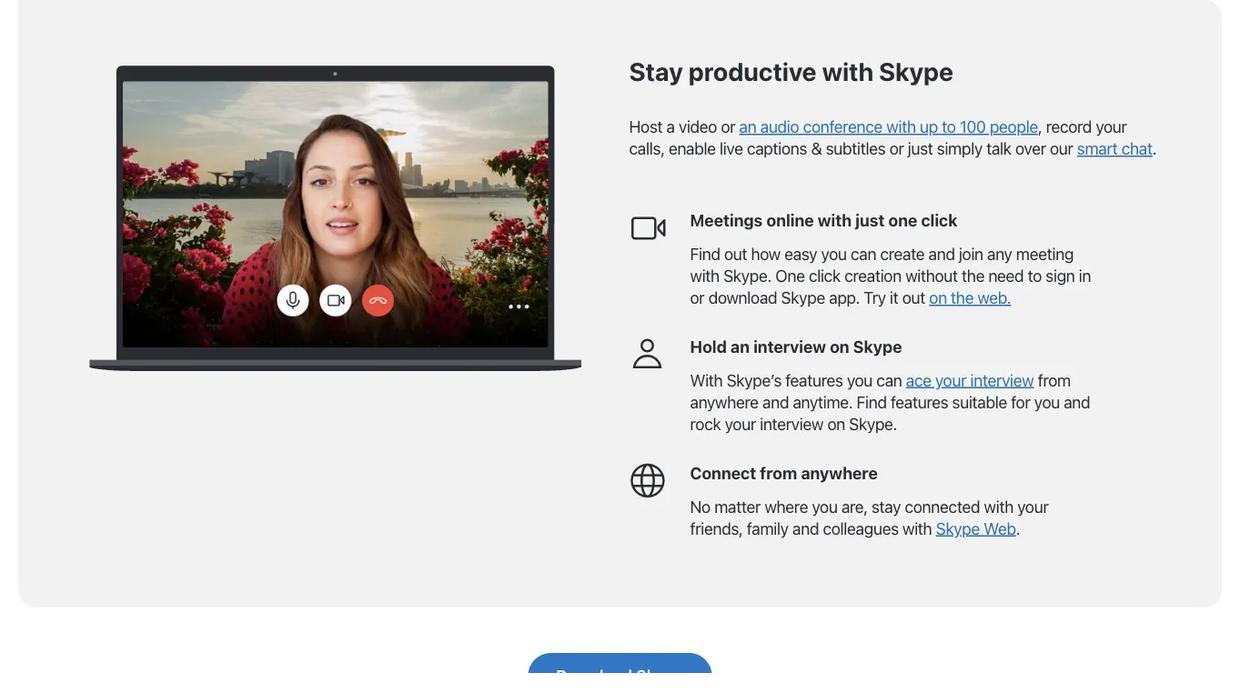 Task type: locate. For each thing, give the bounding box(es) containing it.
out right it
[[902, 288, 925, 307]]

0 vertical spatial just
[[908, 139, 933, 158]]

interview down "anytime."
[[760, 414, 824, 434]]

online
[[767, 211, 814, 230]]

1 horizontal spatial out
[[902, 288, 925, 307]]

0 vertical spatial the
[[962, 266, 985, 286]]

or down an audio conference with up to 100 people link
[[890, 139, 904, 158]]

1 horizontal spatial from
[[1038, 371, 1071, 390]]

1 vertical spatial click
[[809, 266, 841, 286]]

the left web.
[[951, 288, 974, 307]]

create
[[880, 244, 925, 264]]

meetings
[[690, 211, 763, 230]]

join
[[959, 244, 983, 264]]

or
[[721, 117, 736, 137], [890, 139, 904, 158], [690, 288, 705, 307]]

an up live on the top right of the page
[[739, 117, 757, 137]]

find down meetings
[[690, 244, 720, 264]]

anywhere
[[690, 392, 759, 412], [801, 463, 878, 483]]

to
[[942, 117, 956, 137], [1028, 266, 1042, 286]]

just down up
[[908, 139, 933, 158]]

1 vertical spatial anywhere
[[801, 463, 878, 483]]

interview
[[754, 337, 826, 357], [970, 371, 1034, 390], [760, 414, 824, 434]]

features up "anytime."
[[786, 371, 843, 390]]

skype inside the find out how easy you can create and join any meeting with skype. one click creation without the need to sign in or download skype app. try it out
[[781, 288, 825, 307]]

an right hold
[[731, 337, 750, 357]]

0 vertical spatial skype.
[[724, 266, 772, 286]]


[[629, 336, 666, 373]]

skype. up "download"
[[724, 266, 772, 286]]

your
[[1096, 117, 1127, 137], [935, 371, 967, 390], [725, 414, 756, 434], [1017, 497, 1049, 516]]

you
[[821, 244, 847, 264], [847, 371, 873, 390], [1034, 392, 1060, 412], [812, 497, 838, 516]]

skype down one
[[781, 288, 825, 307]]

you right for
[[1034, 392, 1060, 412]]

anytime.
[[793, 392, 853, 412]]

out
[[724, 244, 747, 264], [902, 288, 925, 307]]

anywhere up are,
[[801, 463, 878, 483]]

hold
[[690, 337, 727, 357]]


[[629, 210, 666, 246]]

subtitles
[[826, 139, 886, 158]]

0 horizontal spatial or
[[690, 288, 705, 307]]

click up app.
[[809, 266, 841, 286]]

.
[[1153, 139, 1157, 158], [1016, 519, 1020, 538]]

productive
[[689, 56, 817, 86]]

our
[[1050, 139, 1073, 158]]

0 vertical spatial on
[[929, 288, 947, 307]]

0 vertical spatial features
[[786, 371, 843, 390]]

the
[[962, 266, 985, 286], [951, 288, 974, 307]]

can up creation
[[851, 244, 876, 264]]

and inside no matter where you are, stay connected with your friends, family and colleagues with
[[793, 519, 819, 538]]

can inside the find out how easy you can create and join any meeting with skype. one click creation without the need to sign in or download skype app. try it out
[[851, 244, 876, 264]]

download
[[709, 288, 777, 307]]

on up with skype's features you can ace your interview
[[830, 337, 850, 357]]

your inside the from anywhere and anytime. find features suitable for you and rock your interview on skype.
[[725, 414, 756, 434]]

just left one
[[856, 211, 885, 230]]

matter
[[714, 497, 761, 516]]

app.
[[829, 288, 860, 307]]

just
[[908, 139, 933, 158], [856, 211, 885, 230]]

over
[[1016, 139, 1046, 158]]

0 vertical spatial anywhere
[[690, 392, 759, 412]]

you right "easy"
[[821, 244, 847, 264]]

out left how
[[724, 244, 747, 264]]

with up "download"
[[690, 266, 720, 286]]

features
[[786, 371, 843, 390], [891, 392, 948, 412]]

0 horizontal spatial skype.
[[724, 266, 772, 286]]

interview up for
[[970, 371, 1034, 390]]

2 vertical spatial interview
[[760, 414, 824, 434]]

skype. down with skype's features you can ace your interview
[[849, 414, 897, 434]]

with left up
[[887, 117, 916, 137]]

1 vertical spatial .
[[1016, 519, 1020, 538]]

from
[[1038, 371, 1071, 390], [760, 463, 797, 483]]

from inside the from anywhere and anytime. find features suitable for you and rock your interview on skype.
[[1038, 371, 1071, 390]]

stay productive with skype
[[629, 56, 954, 86]]

your inside , record your calls, enable live captions & subtitles or just simply talk over our
[[1096, 117, 1127, 137]]

0 vertical spatial find
[[690, 244, 720, 264]]

record
[[1046, 117, 1092, 137]]

to right up
[[942, 117, 956, 137]]

skype. inside the find out how easy you can create and join any meeting with skype. one click creation without the need to sign in or download skype app. try it out
[[724, 266, 772, 286]]

you left are,
[[812, 497, 838, 516]]

calls,
[[629, 139, 665, 158]]

an
[[739, 117, 757, 137], [731, 337, 750, 357]]

anywhere down with
[[690, 392, 759, 412]]

with
[[822, 56, 874, 86], [887, 117, 916, 137], [818, 211, 852, 230], [690, 266, 720, 286], [984, 497, 1014, 516], [903, 519, 932, 538]]

1 horizontal spatial to
[[1028, 266, 1042, 286]]

creation
[[845, 266, 902, 286]]

one
[[889, 211, 917, 230]]

0 vertical spatial click
[[921, 211, 958, 230]]

2 horizontal spatial or
[[890, 139, 904, 158]]

hold an interview on skype
[[690, 337, 902, 357]]

1 horizontal spatial find
[[857, 392, 887, 412]]

conference
[[803, 117, 883, 137]]

with down connected
[[903, 519, 932, 538]]

can left ace
[[877, 371, 902, 390]]

find down with skype's features you can ace your interview
[[857, 392, 887, 412]]

1 vertical spatial to
[[1028, 266, 1042, 286]]

1 horizontal spatial skype.
[[849, 414, 897, 434]]

no
[[690, 497, 711, 516]]

interview up skype's in the bottom of the page
[[754, 337, 826, 357]]

your right rock
[[725, 414, 756, 434]]

0 horizontal spatial find
[[690, 244, 720, 264]]

1 horizontal spatial just
[[908, 139, 933, 158]]

click inside the find out how easy you can create and join any meeting with skype. one click creation without the need to sign in or download skype app. try it out
[[809, 266, 841, 286]]

smart chat .
[[1077, 139, 1157, 158]]

smart
[[1077, 139, 1118, 158]]

2 vertical spatial or
[[690, 288, 705, 307]]

. for smart chat .
[[1153, 139, 1157, 158]]

or left "download"
[[690, 288, 705, 307]]

and down 'where'
[[793, 519, 819, 538]]

smart chat link
[[1077, 139, 1153, 158]]

rock
[[690, 414, 721, 434]]

0 horizontal spatial from
[[760, 463, 797, 483]]

0 vertical spatial from
[[1038, 371, 1071, 390]]

on inside the from anywhere and anytime. find features suitable for you and rock your interview on skype.
[[827, 414, 845, 434]]

1 horizontal spatial features
[[891, 392, 948, 412]]

or up live on the top right of the page
[[721, 117, 736, 137]]

1 vertical spatial skype.
[[849, 414, 897, 434]]

1 vertical spatial features
[[891, 392, 948, 412]]

simply
[[937, 139, 983, 158]]

your up skype web .
[[1017, 497, 1049, 516]]

from up 'where'
[[760, 463, 797, 483]]

and right for
[[1064, 392, 1090, 412]]


[[629, 462, 666, 499]]

connect from anywhere
[[690, 463, 878, 483]]

and up the without
[[929, 244, 955, 264]]

the down join
[[962, 266, 985, 286]]

and
[[929, 244, 955, 264], [763, 392, 789, 412], [1064, 392, 1090, 412], [793, 519, 819, 538]]

click right one
[[921, 211, 958, 230]]

0 horizontal spatial just
[[856, 211, 885, 230]]

. for skype web .
[[1016, 519, 1020, 538]]

for
[[1011, 392, 1030, 412]]

it
[[890, 288, 898, 307]]

0 horizontal spatial .
[[1016, 519, 1020, 538]]

1 horizontal spatial .
[[1153, 139, 1157, 158]]

and down skype's in the bottom of the page
[[763, 392, 789, 412]]

0 vertical spatial out
[[724, 244, 747, 264]]

how
[[751, 244, 781, 264]]

1 vertical spatial or
[[890, 139, 904, 158]]

to inside the find out how easy you can create and join any meeting with skype. one click creation without the need to sign in or download skype app. try it out
[[1028, 266, 1042, 286]]

1 vertical spatial out
[[902, 288, 925, 307]]

skype.
[[724, 266, 772, 286], [849, 414, 897, 434]]

0 horizontal spatial click
[[809, 266, 841, 286]]

0 horizontal spatial anywhere
[[690, 392, 759, 412]]

1 vertical spatial just
[[856, 211, 885, 230]]

skype up with skype's features you can ace your interview
[[853, 337, 902, 357]]

&
[[811, 139, 822, 158]]

your up smart chat link
[[1096, 117, 1127, 137]]

click
[[921, 211, 958, 230], [809, 266, 841, 286]]

a
[[667, 117, 675, 137]]

on
[[929, 288, 947, 307], [830, 337, 850, 357], [827, 414, 845, 434]]

100
[[960, 117, 986, 137]]

1 vertical spatial from
[[760, 463, 797, 483]]

connected
[[905, 497, 980, 516]]

suitable
[[952, 392, 1007, 412]]

0 vertical spatial can
[[851, 244, 876, 264]]

from right 'ace your interview' link
[[1038, 371, 1071, 390]]

features down ace
[[891, 392, 948, 412]]

just inside , record your calls, enable live captions & subtitles or just simply talk over our
[[908, 139, 933, 158]]

skype down connected
[[936, 519, 980, 538]]

2 vertical spatial on
[[827, 414, 845, 434]]

skype
[[879, 56, 954, 86], [781, 288, 825, 307], [853, 337, 902, 357], [936, 519, 980, 538]]

on down the without
[[929, 288, 947, 307]]

0 vertical spatial to
[[942, 117, 956, 137]]

without
[[905, 266, 958, 286]]

to down "meeting"
[[1028, 266, 1042, 286]]

video
[[679, 117, 717, 137]]

skype web .
[[936, 519, 1020, 538]]

enable
[[669, 139, 716, 158]]

1 vertical spatial find
[[857, 392, 887, 412]]

0 vertical spatial .
[[1153, 139, 1157, 158]]

the inside the find out how easy you can create and join any meeting with skype. one click creation without the need to sign in or download skype app. try it out
[[962, 266, 985, 286]]

find
[[690, 244, 720, 264], [857, 392, 887, 412]]

0 vertical spatial or
[[721, 117, 736, 137]]

1 vertical spatial the
[[951, 288, 974, 307]]

on down "anytime."
[[827, 414, 845, 434]]

connect
[[690, 463, 756, 483]]

meeting
[[1016, 244, 1074, 264]]



Task type: describe. For each thing, give the bounding box(es) containing it.
in
[[1079, 266, 1091, 286]]

on the web. link
[[929, 288, 1011, 307]]

up
[[920, 117, 938, 137]]

live
[[720, 139, 743, 158]]

1 vertical spatial an
[[731, 337, 750, 357]]

with up the web
[[984, 497, 1014, 516]]

host
[[629, 117, 663, 137]]

you inside the find out how easy you can create and join any meeting with skype. one click creation without the need to sign in or download skype app. try it out
[[821, 244, 847, 264]]

1 vertical spatial interview
[[970, 371, 1034, 390]]

or inside , record your calls, enable live captions & subtitles or just simply talk over our
[[890, 139, 904, 158]]

from anywhere and anytime. find features suitable for you and rock your interview on skype.
[[690, 371, 1090, 434]]

1 horizontal spatial anywhere
[[801, 463, 878, 483]]

one
[[776, 266, 805, 286]]

stay
[[629, 56, 683, 86]]

find inside the from anywhere and anytime. find features suitable for you and rock your interview on skype.
[[857, 392, 887, 412]]

or inside the find out how easy you can create and join any meeting with skype. one click creation without the need to sign in or download skype app. try it out
[[690, 288, 705, 307]]

find out how easy you can create and join any meeting with skype. one click creation without the need to sign in or download skype app. try it out
[[690, 244, 1091, 307]]

host a video or an audio conference with up to 100 people
[[629, 117, 1038, 137]]

your right ace
[[935, 371, 967, 390]]

family
[[747, 519, 789, 538]]

1 horizontal spatial or
[[721, 117, 736, 137]]

, record your calls, enable live captions & subtitles or just simply talk over our
[[629, 117, 1127, 158]]

no matter where you are, stay connected with your friends, family and colleagues with
[[690, 497, 1049, 538]]

1 horizontal spatial click
[[921, 211, 958, 230]]

an audio conference with up to 100 people link
[[739, 117, 1038, 137]]

are,
[[842, 497, 868, 516]]

audio
[[760, 117, 799, 137]]

easy
[[785, 244, 817, 264]]

sign
[[1046, 266, 1075, 286]]

interview inside the from anywhere and anytime. find features suitable for you and rock your interview on skype.
[[760, 414, 824, 434]]

stay
[[872, 497, 901, 516]]

talk
[[986, 139, 1012, 158]]

with inside the find out how easy you can create and join any meeting with skype. one click creation without the need to sign in or download skype app. try it out
[[690, 266, 720, 286]]

skype up up
[[879, 56, 954, 86]]

find inside the find out how easy you can create and join any meeting with skype. one click creation without the need to sign in or download skype app. try it out
[[690, 244, 720, 264]]

you inside the from anywhere and anytime. find features suitable for you and rock your interview on skype.
[[1034, 392, 1060, 412]]

colleagues
[[823, 519, 899, 538]]

with skype's features you can ace your interview
[[690, 371, 1034, 390]]

with
[[690, 371, 723, 390]]

0 horizontal spatial features
[[786, 371, 843, 390]]

0 vertical spatial interview
[[754, 337, 826, 357]]

skype's
[[727, 371, 782, 390]]

on the web.
[[929, 288, 1011, 307]]

with up conference
[[822, 56, 874, 86]]

friends,
[[690, 519, 743, 538]]

meetings online with just one click
[[690, 211, 958, 230]]

features inside the from anywhere and anytime. find features suitable for you and rock your interview on skype.
[[891, 392, 948, 412]]

where
[[765, 497, 808, 516]]

you inside no matter where you are, stay connected with your friends, family and colleagues with
[[812, 497, 838, 516]]

try
[[864, 288, 886, 307]]

ace your interview link
[[906, 371, 1034, 390]]

ace
[[906, 371, 931, 390]]

anywhere inside the from anywhere and anytime. find features suitable for you and rock your interview on skype.
[[690, 392, 759, 412]]

any
[[987, 244, 1012, 264]]

0 vertical spatial an
[[739, 117, 757, 137]]

1 vertical spatial can
[[877, 371, 902, 390]]

people
[[990, 117, 1038, 137]]

with right the online
[[818, 211, 852, 230]]

your inside no matter where you are, stay connected with your friends, family and colleagues with
[[1017, 497, 1049, 516]]

,
[[1038, 117, 1042, 137]]

need
[[989, 266, 1024, 286]]

and inside the find out how easy you can create and join any meeting with skype. one click creation without the need to sign in or download skype app. try it out
[[929, 244, 955, 264]]

1 vertical spatial on
[[830, 337, 850, 357]]

skype web link
[[936, 519, 1016, 538]]

0 horizontal spatial out
[[724, 244, 747, 264]]

0 horizontal spatial to
[[942, 117, 956, 137]]

chat
[[1122, 139, 1153, 158]]

captions
[[747, 139, 807, 158]]

web
[[984, 519, 1016, 538]]

web.
[[978, 288, 1011, 307]]

you up "anytime."
[[847, 371, 873, 390]]

skype. inside the from anywhere and anytime. find features suitable for you and rock your interview on skype.
[[849, 414, 897, 434]]



Task type: vqa. For each thing, say whether or not it's contained in the screenshot.
captions
yes



